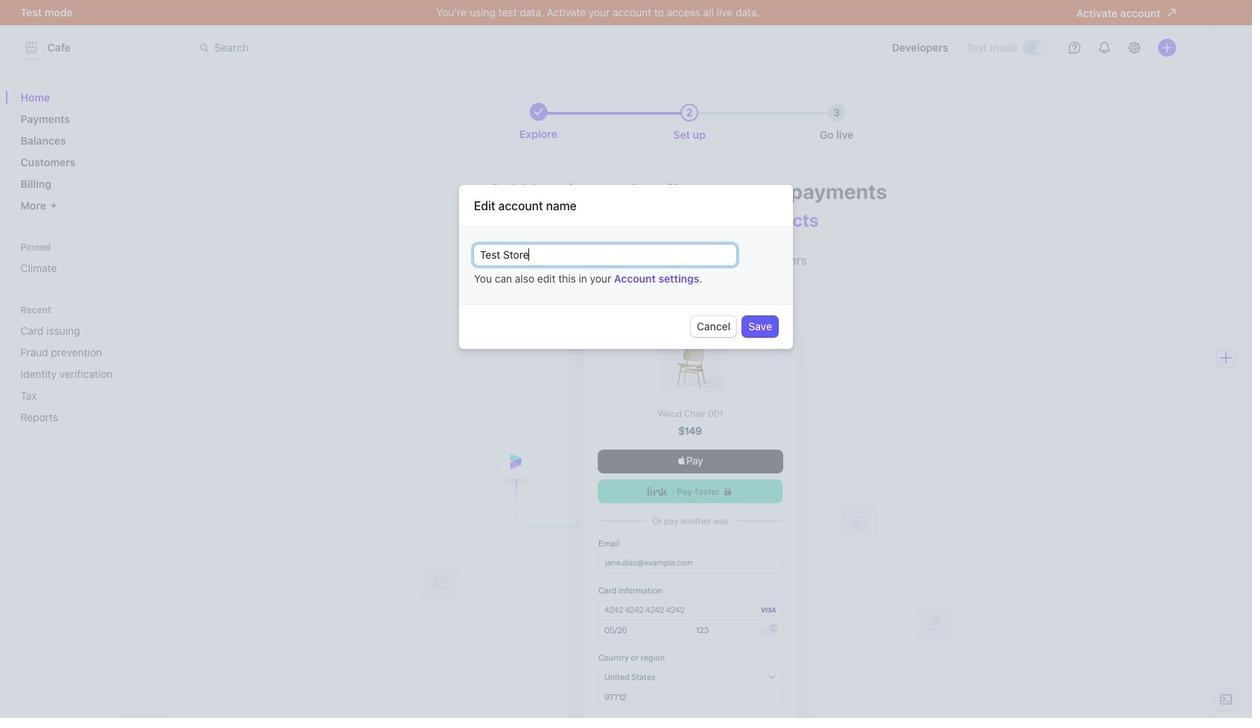 Task type: vqa. For each thing, say whether or not it's contained in the screenshot.
details to the middle
no



Task type: describe. For each thing, give the bounding box(es) containing it.
Company text field
[[474, 244, 737, 265]]

1 recent element from the top
[[15, 304, 161, 430]]

svg image
[[633, 256, 642, 265]]

2 recent element from the top
[[15, 318, 161, 430]]



Task type: locate. For each thing, give the bounding box(es) containing it.
core navigation links element
[[15, 85, 161, 218]]

None search field
[[191, 34, 611, 62]]

recent element
[[15, 304, 161, 430], [15, 318, 161, 430]]

pinned element
[[15, 242, 161, 280]]



